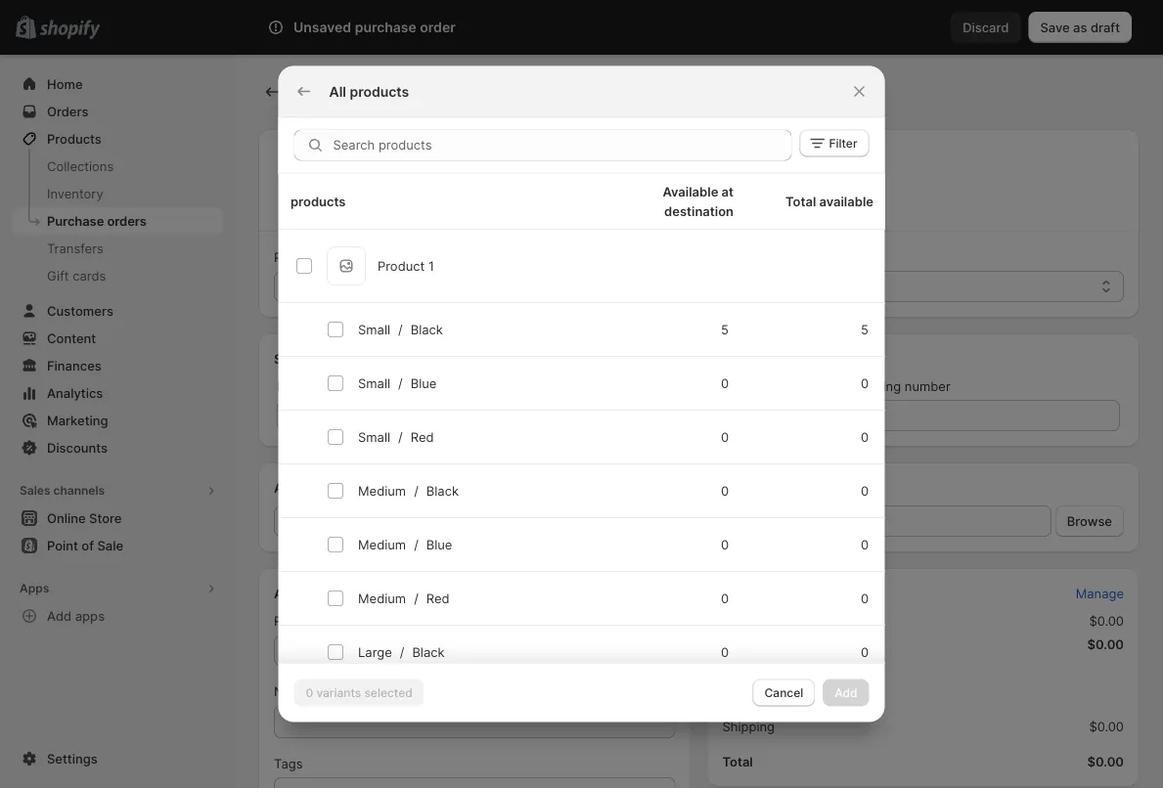Task type: locate. For each thing, give the bounding box(es) containing it.
filter
[[829, 136, 858, 150]]

3 medium from the top
[[358, 591, 406, 606]]

cost up shipping
[[723, 696, 752, 711]]

2 vertical spatial black
[[412, 644, 444, 660]]

0 horizontal spatial total
[[723, 755, 753, 770]]

black
[[410, 321, 443, 337], [426, 483, 459, 498], [412, 644, 444, 660]]

1 vertical spatial black
[[426, 483, 459, 498]]

1 horizontal spatial 5
[[861, 321, 869, 337]]

black for small
[[410, 321, 443, 337]]

destination
[[664, 203, 734, 218]]

blue for small
[[410, 375, 436, 390]]

1 small from the top
[[358, 321, 390, 337]]

0 vertical spatial total
[[785, 193, 816, 208]]

1 vertical spatial red
[[426, 591, 449, 606]]

red
[[410, 429, 434, 444], [426, 591, 449, 606]]

apps
[[20, 582, 49, 596]]

Search products text field
[[333, 130, 792, 161]]

supplier
[[278, 151, 329, 166]]

0
[[721, 375, 729, 390], [861, 375, 869, 390], [721, 429, 729, 444], [861, 429, 869, 444], [721, 483, 729, 498], [861, 483, 869, 498], [721, 537, 729, 552], [861, 537, 869, 552], [721, 591, 729, 606], [861, 591, 869, 606], [721, 644, 729, 660], [861, 644, 869, 660], [723, 661, 731, 676]]

1 vertical spatial small
[[358, 375, 390, 390]]

2 5 from the left
[[861, 321, 869, 337]]

details up arrival on the top of page
[[336, 351, 377, 367]]

5
[[721, 321, 729, 337], [861, 321, 869, 337]]

small
[[358, 321, 390, 337], [358, 375, 390, 390], [358, 429, 390, 444]]

0 vertical spatial medium
[[358, 483, 406, 498]]

items
[[734, 661, 767, 676]]

products
[[47, 131, 102, 146]]

1 horizontal spatial add
[[274, 481, 299, 496]]

1 vertical spatial add
[[47, 609, 72, 624]]

0 vertical spatial small
[[358, 321, 390, 337]]

$0.00
[[1090, 614, 1125, 629], [1088, 637, 1125, 652], [1090, 719, 1125, 735], [1088, 755, 1125, 770]]

total left available on the top right of the page
[[785, 193, 816, 208]]

cost
[[723, 586, 752, 601], [723, 696, 752, 711]]

search button
[[298, 12, 866, 43]]

order
[[420, 19, 456, 36], [453, 80, 505, 104]]

2 vertical spatial small
[[358, 429, 390, 444]]

purchase right all
[[359, 80, 449, 104]]

0 horizontal spatial add
[[47, 609, 72, 624]]

manage button
[[1064, 580, 1136, 608]]

2 small from the top
[[358, 375, 390, 390]]

0 horizontal spatial number
[[339, 614, 385, 629]]

order for unsaved purchase order
[[420, 19, 456, 36]]

inventory link
[[12, 180, 223, 207]]

0 vertical spatial red
[[410, 429, 434, 444]]

details
[[336, 351, 377, 367], [340, 586, 381, 601]]

gift cards link
[[12, 262, 223, 290]]

1 vertical spatial details
[[340, 586, 381, 601]]

shipment details
[[274, 351, 377, 367]]

payment terms (optional)
[[274, 250, 426, 265]]

0 vertical spatial blue
[[410, 375, 436, 390]]

search
[[330, 20, 372, 35]]

(included)
[[761, 614, 822, 629]]

save as draft button
[[1029, 12, 1132, 43]]

1 vertical spatial medium
[[358, 537, 406, 552]]

unsaved
[[294, 19, 352, 36]]

3 small from the top
[[358, 429, 390, 444]]

medium up large
[[358, 591, 406, 606]]

number right tracking
[[905, 379, 951, 394]]

payment
[[274, 250, 327, 265]]

available
[[663, 184, 718, 199]]

purchase orders link
[[12, 207, 223, 235]]

save
[[1041, 20, 1070, 35]]

2 vertical spatial products
[[302, 481, 357, 496]]

1 5 from the left
[[721, 321, 729, 337]]

cards
[[73, 268, 106, 283]]

1 horizontal spatial number
[[905, 379, 951, 394]]

browse
[[1068, 514, 1113, 529]]

medium up additional details
[[358, 537, 406, 552]]

2 medium from the top
[[358, 537, 406, 552]]

1 cost from the top
[[723, 586, 752, 601]]

0 vertical spatial details
[[336, 351, 377, 367]]

0 vertical spatial add
[[274, 481, 299, 496]]

details up reference number
[[340, 586, 381, 601]]

taxes
[[723, 614, 758, 629]]

1 vertical spatial order
[[453, 80, 505, 104]]

total down shipping
[[723, 755, 753, 770]]

1 vertical spatial total
[[723, 755, 753, 770]]

number for reference number
[[339, 614, 385, 629]]

number
[[905, 379, 951, 394], [339, 614, 385, 629]]

0 vertical spatial order
[[420, 19, 456, 36]]

0 vertical spatial products
[[350, 83, 409, 100]]

reference
[[274, 614, 335, 629]]

add for add products
[[274, 481, 299, 496]]

1 vertical spatial blue
[[426, 537, 452, 552]]

purchase for unsaved
[[355, 19, 417, 36]]

products for add
[[302, 481, 357, 496]]

1 horizontal spatial total
[[785, 193, 816, 208]]

all products
[[329, 83, 409, 100]]

add inside button
[[47, 609, 72, 624]]

1 vertical spatial purchase
[[359, 80, 449, 104]]

0 vertical spatial cost
[[723, 586, 752, 601]]

0 vertical spatial number
[[905, 379, 951, 394]]

cost for cost adjustments
[[723, 696, 752, 711]]

2 cost from the top
[[723, 696, 752, 711]]

0 vertical spatial purchase
[[355, 19, 417, 36]]

orders
[[107, 213, 147, 229]]

medium right add products
[[358, 483, 406, 498]]

product 1
[[377, 258, 434, 273]]

cost up taxes
[[723, 586, 752, 601]]

1 vertical spatial number
[[339, 614, 385, 629]]

small for red
[[358, 429, 390, 444]]

1
[[428, 258, 434, 273]]

subtotal
[[723, 637, 775, 652]]

(optional)
[[368, 250, 426, 265]]

create
[[290, 80, 354, 104]]

red for medium
[[426, 591, 449, 606]]

number up large
[[339, 614, 385, 629]]

small down shipment details
[[358, 375, 390, 390]]

blue
[[410, 375, 436, 390], [426, 537, 452, 552]]

1 medium from the top
[[358, 483, 406, 498]]

all products dialog
[[0, 66, 1164, 786]]

order for create purchase order
[[453, 80, 505, 104]]

0 horizontal spatial 5
[[721, 321, 729, 337]]

tracking number
[[850, 379, 951, 394]]

tags
[[274, 757, 303, 772]]

1 vertical spatial cost
[[723, 696, 752, 711]]

transfers link
[[12, 235, 223, 262]]

reference number
[[274, 614, 385, 629]]

products
[[350, 83, 409, 100], [290, 193, 345, 208], [302, 481, 357, 496]]

sales channels
[[20, 484, 105, 498]]

2 vertical spatial medium
[[358, 591, 406, 606]]

black for large
[[412, 644, 444, 660]]

discounts
[[47, 440, 108, 456]]

channels
[[53, 484, 105, 498]]

total inside all products 'dialog'
[[785, 193, 816, 208]]

adjustments
[[755, 696, 832, 711]]

small down arrival on the top of page
[[358, 429, 390, 444]]

save as draft
[[1041, 20, 1121, 35]]

products link
[[12, 125, 223, 153]]

purchase for create
[[359, 80, 449, 104]]

small up shipment details
[[358, 321, 390, 337]]

purchase right unsaved
[[355, 19, 417, 36]]

0 vertical spatial black
[[410, 321, 443, 337]]

medium
[[358, 483, 406, 498], [358, 537, 406, 552], [358, 591, 406, 606]]



Task type: describe. For each thing, give the bounding box(es) containing it.
as
[[1074, 20, 1088, 35]]

product
[[377, 258, 424, 273]]

settings
[[47, 752, 98, 767]]

cancel button
[[753, 680, 815, 707]]

medium for black
[[358, 483, 406, 498]]

sales
[[20, 484, 50, 498]]

transfers
[[47, 241, 104, 256]]

sales channels button
[[12, 478, 223, 505]]

shopify image
[[39, 20, 100, 40]]

add products
[[274, 481, 357, 496]]

gift cards
[[47, 268, 106, 283]]

additional
[[274, 586, 337, 601]]

available at destination
[[663, 184, 734, 218]]

total available
[[785, 193, 873, 208]]

browse button
[[1056, 506, 1125, 537]]

1 vertical spatial products
[[290, 193, 345, 208]]

inventory
[[47, 186, 103, 201]]

large
[[358, 644, 392, 660]]

settings link
[[12, 746, 223, 773]]

discounts link
[[12, 435, 223, 462]]

apps button
[[12, 575, 223, 603]]

draft
[[1091, 20, 1121, 35]]

gift
[[47, 268, 69, 283]]

taxes (included)
[[723, 614, 822, 629]]

discard
[[963, 20, 1009, 35]]

home link
[[12, 70, 223, 98]]

supplier
[[322, 684, 370, 699]]

details for additional details
[[340, 586, 381, 601]]

collections
[[47, 159, 114, 174]]

number for tracking number
[[905, 379, 951, 394]]

add apps button
[[12, 603, 223, 630]]

total for total
[[723, 755, 753, 770]]

small for black
[[358, 321, 390, 337]]

$0.00 for shipping
[[1090, 719, 1125, 735]]

home
[[47, 76, 83, 92]]

manage
[[1076, 586, 1125, 601]]

purchase orders
[[47, 213, 147, 229]]

to
[[307, 684, 319, 699]]

estimated arrival
[[277, 379, 377, 394]]

black for medium
[[426, 483, 459, 498]]

summary
[[755, 586, 812, 601]]

$0.00 for total
[[1088, 755, 1125, 770]]

create purchase order
[[290, 80, 505, 104]]

cost for cost summary
[[723, 586, 752, 601]]

collections link
[[12, 153, 223, 180]]

cancel
[[765, 686, 804, 700]]

blue for medium
[[426, 537, 452, 552]]

filter button
[[800, 130, 870, 157]]

available
[[819, 193, 873, 208]]

at
[[721, 184, 734, 199]]

medium for red
[[358, 591, 406, 606]]

arrival
[[341, 379, 377, 394]]

estimated
[[277, 379, 337, 394]]

details for shipment details
[[336, 351, 377, 367]]

note to supplier
[[274, 684, 370, 699]]

all
[[329, 83, 346, 100]]

purchase
[[47, 213, 104, 229]]

additional details
[[274, 586, 381, 601]]

terms
[[330, 250, 365, 265]]

tracking
[[850, 379, 901, 394]]

note
[[274, 684, 303, 699]]

destination
[[720, 151, 790, 166]]

add for add apps
[[47, 609, 72, 624]]

red for small
[[410, 429, 434, 444]]

products for all
[[350, 83, 409, 100]]

medium for blue
[[358, 537, 406, 552]]

shipment
[[274, 351, 333, 367]]

small for blue
[[358, 375, 390, 390]]

$0.00 for subtotal
[[1088, 637, 1125, 652]]

unsaved purchase order
[[294, 19, 456, 36]]

0 items
[[723, 661, 767, 676]]

cost adjustments
[[723, 696, 832, 711]]

add apps
[[47, 609, 105, 624]]

shipping
[[723, 719, 775, 735]]

apps
[[75, 609, 105, 624]]

cost summary
[[723, 586, 812, 601]]

discard link
[[951, 12, 1021, 43]]

total for total available
[[785, 193, 816, 208]]



Task type: vqa. For each thing, say whether or not it's contained in the screenshot.
"1 SELECTED"
no



